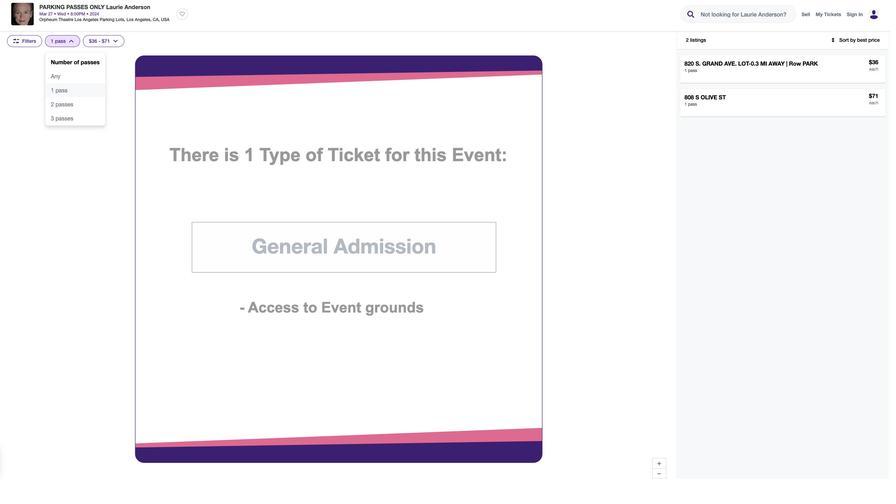 Task type: locate. For each thing, give the bounding box(es) containing it.
wed
[[57, 11, 66, 17]]

1 • from the left
[[54, 11, 56, 17]]

tickets
[[825, 11, 842, 17]]

1 horizontal spatial $36
[[870, 59, 879, 65]]

2
[[686, 37, 689, 43], [51, 101, 54, 108]]

1 each from the top
[[870, 67, 879, 72]]

angeles,
[[135, 17, 152, 22]]

passes up '3 passes'
[[56, 101, 73, 108]]

passes right 'of'
[[81, 59, 100, 65]]

angeles
[[83, 17, 99, 22]]

$36
[[89, 38, 97, 44], [870, 59, 879, 65]]

1 pass up number
[[51, 38, 66, 44]]

listings
[[691, 37, 707, 43]]

1 pass up 2 passes
[[51, 87, 68, 93]]

$71 down $36 each at the top
[[870, 92, 879, 99]]

sign
[[847, 11, 858, 17]]

0 vertical spatial $71
[[102, 38, 110, 44]]

1
[[51, 38, 54, 44], [685, 68, 687, 73], [51, 87, 54, 93], [685, 102, 687, 107]]

each inside $36 each
[[870, 67, 879, 72]]

my
[[816, 11, 823, 17]]

2 • from the left
[[67, 11, 69, 17]]

parking passes only laurie anderson link
[[39, 3, 170, 11]]

$36 left -
[[89, 38, 97, 44]]

0 horizontal spatial $36
[[89, 38, 97, 44]]

2 listings
[[686, 37, 707, 43]]

anderson
[[125, 4, 150, 10]]

$36 inside $36 - $71 button
[[89, 38, 97, 44]]

usa
[[161, 17, 170, 22]]

1 horizontal spatial los
[[127, 17, 134, 22]]

each for $71
[[870, 101, 879, 105]]

0 horizontal spatial 2
[[51, 101, 54, 108]]

price
[[869, 37, 880, 43]]

1 inside 808 s olive st 1 pass
[[685, 102, 687, 107]]

1 horizontal spatial •
[[67, 11, 69, 17]]

$71
[[102, 38, 110, 44], [870, 92, 879, 99]]

2 up 3 on the top left
[[51, 101, 54, 108]]

• right 27
[[54, 11, 56, 17]]

pass inside button
[[55, 38, 66, 44]]

0 vertical spatial 1 pass
[[51, 38, 66, 44]]

1 vertical spatial passes
[[56, 101, 73, 108]]

park
[[803, 60, 819, 67]]

pass
[[55, 38, 66, 44], [689, 68, 698, 73], [56, 87, 68, 93], [689, 102, 698, 107]]

passes
[[81, 59, 100, 65], [56, 101, 73, 108], [56, 115, 73, 122]]

0 horizontal spatial los
[[75, 17, 82, 22]]

los down 8:00pm
[[75, 17, 82, 22]]

0 vertical spatial 2
[[686, 37, 689, 43]]

•
[[54, 11, 56, 17], [67, 11, 69, 17], [86, 11, 89, 17]]

1 vertical spatial $36
[[870, 59, 879, 65]]

laurie anderson tickets image
[[11, 3, 34, 25]]

sell
[[802, 11, 811, 17]]

in
[[859, 11, 864, 17]]

1 inside 1 pass button
[[51, 38, 54, 44]]

my tickets link
[[816, 11, 842, 17]]

2 horizontal spatial •
[[86, 11, 89, 17]]

1 down the orpheum
[[51, 38, 54, 44]]

• up angeles
[[86, 11, 89, 17]]

theatre
[[59, 17, 73, 22]]

number
[[51, 59, 72, 65]]

1 vertical spatial each
[[870, 101, 879, 105]]

best
[[858, 37, 868, 43]]

los right ,
[[127, 17, 134, 22]]

2 each from the top
[[870, 101, 879, 105]]

passes right 3 on the top left
[[56, 115, 73, 122]]

1 pass button
[[45, 35, 80, 47]]

1 down 808
[[685, 102, 687, 107]]

zoom in button image
[[657, 461, 663, 467]]

• up theatre
[[67, 11, 69, 17]]

each inside the $71 each
[[870, 101, 879, 105]]

1 1 pass from the top
[[51, 38, 66, 44]]

2 1 pass from the top
[[51, 87, 68, 93]]

sort by best price
[[840, 37, 880, 43]]

$36 each
[[870, 59, 879, 72]]

2 vertical spatial passes
[[56, 115, 73, 122]]

1 vertical spatial $71
[[870, 92, 879, 99]]

1 pass inside 1 pass button
[[51, 38, 66, 44]]

0 vertical spatial passes
[[81, 59, 100, 65]]

pass up number
[[55, 38, 66, 44]]

by
[[851, 37, 856, 43]]

sort
[[840, 37, 849, 43]]

los
[[75, 17, 82, 22], [127, 17, 134, 22]]

0 horizontal spatial •
[[54, 11, 56, 17]]

each
[[870, 67, 879, 72], [870, 101, 879, 105]]

1 vertical spatial 1 pass
[[51, 87, 68, 93]]

1 vertical spatial 2
[[51, 101, 54, 108]]

0 vertical spatial $36
[[89, 38, 97, 44]]

row
[[790, 60, 802, 67]]

27
[[48, 11, 53, 17]]

$36 down price
[[870, 59, 879, 65]]

2 left listings
[[686, 37, 689, 43]]

parking
[[100, 17, 115, 22]]

3
[[51, 115, 54, 122]]

filters
[[22, 38, 36, 44]]

any
[[51, 73, 60, 79]]

laurie
[[106, 4, 123, 10]]

each for $36
[[870, 67, 879, 72]]

filters button
[[7, 35, 42, 47]]

1 horizontal spatial 2
[[686, 37, 689, 43]]

0 vertical spatial each
[[870, 67, 879, 72]]

$36 for $36 - $71
[[89, 38, 97, 44]]

$71 right -
[[102, 38, 110, 44]]

1 pass
[[51, 38, 66, 44], [51, 87, 68, 93]]

pass down 820
[[689, 68, 698, 73]]

1 down 820
[[685, 68, 687, 73]]

zoom out button image
[[657, 471, 663, 477]]

0 horizontal spatial $71
[[102, 38, 110, 44]]

orpheum theatre los angeles parking lots link
[[39, 17, 124, 22]]

-
[[99, 38, 101, 44]]

2 for 2 listings
[[686, 37, 689, 43]]

pass down 808
[[689, 102, 698, 107]]



Task type: describe. For each thing, give the bounding box(es) containing it.
808 s olive st 1 pass
[[685, 94, 726, 107]]

passes for 2 passes
[[56, 101, 73, 108]]

pass inside 820 s. grand ave. lot-0.3 mi away | row park 1 pass
[[689, 68, 698, 73]]

820
[[685, 60, 694, 67]]

parking passes only laurie anderson mar 27 • wed • 8:00pm • 2024 orpheum theatre los angeles parking lots , los angeles, ca, usa
[[39, 4, 170, 22]]

|
[[787, 60, 788, 67]]

,
[[124, 17, 125, 22]]

8:00pm
[[71, 11, 85, 17]]

mi
[[761, 60, 768, 67]]

sell link
[[802, 11, 811, 17]]

orpheum
[[39, 17, 57, 22]]

ca,
[[153, 17, 160, 22]]

sign in
[[847, 11, 864, 17]]

my tickets
[[816, 11, 842, 17]]

sign in link
[[847, 11, 864, 17]]

passes for 3 passes
[[56, 115, 73, 122]]

passes
[[66, 4, 88, 10]]

0.3
[[751, 60, 759, 67]]

2 for 2 passes
[[51, 101, 54, 108]]

3 passes
[[51, 115, 73, 122]]

lots
[[116, 17, 124, 22]]

1 inside 820 s. grand ave. lot-0.3 mi away | row park 1 pass
[[685, 68, 687, 73]]

2024
[[90, 11, 99, 17]]

820 s. grand ave. lot-0.3 mi away | row park 1 pass
[[685, 60, 819, 73]]

away
[[769, 60, 785, 67]]

lot-
[[739, 60, 751, 67]]

1 down any
[[51, 87, 54, 93]]

st
[[719, 94, 726, 101]]

of
[[74, 59, 79, 65]]

only
[[90, 4, 105, 10]]

pass up 2 passes
[[56, 87, 68, 93]]

ave.
[[725, 60, 737, 67]]

olive
[[701, 94, 718, 101]]

1 horizontal spatial $71
[[870, 92, 879, 99]]

$36 - $71
[[89, 38, 110, 44]]

parking
[[39, 4, 65, 10]]

2 passes
[[51, 101, 73, 108]]

s.
[[696, 60, 701, 67]]

$36 for $36 each
[[870, 59, 879, 65]]

808
[[685, 94, 694, 101]]

2 los from the left
[[127, 17, 134, 22]]

$36 - $71 button
[[83, 35, 124, 47]]

pass inside 808 s olive st 1 pass
[[689, 102, 698, 107]]

3 • from the left
[[86, 11, 89, 17]]

grand
[[703, 60, 723, 67]]

$71 inside button
[[102, 38, 110, 44]]

s
[[696, 94, 700, 101]]

number of passes
[[51, 59, 100, 65]]

mar
[[39, 11, 47, 17]]

Not looking for Laurie Anderson? search field
[[696, 6, 795, 22]]

$71 each
[[870, 92, 879, 105]]

1 los from the left
[[75, 17, 82, 22]]



Task type: vqa. For each thing, say whether or not it's contained in the screenshot.
House of Blues Boston at left
no



